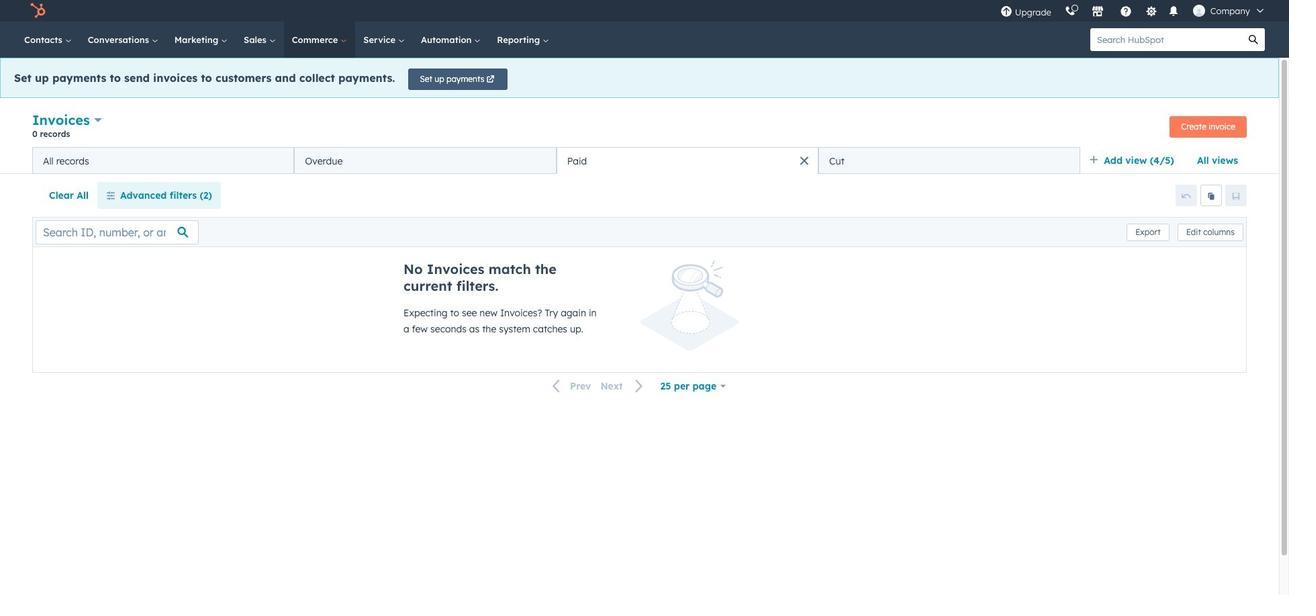 Task type: locate. For each thing, give the bounding box(es) containing it.
pagination navigation
[[545, 377, 652, 395]]

menu
[[994, 0, 1274, 21]]

banner
[[32, 110, 1247, 147]]

Search HubSpot search field
[[1091, 28, 1243, 51]]



Task type: vqa. For each thing, say whether or not it's contained in the screenshot.
The Sales to the middle
no



Task type: describe. For each thing, give the bounding box(es) containing it.
Search ID, number, or amount billed search field
[[36, 220, 199, 244]]

jacob simon image
[[1194, 5, 1206, 17]]

marketplaces image
[[1092, 6, 1104, 18]]



